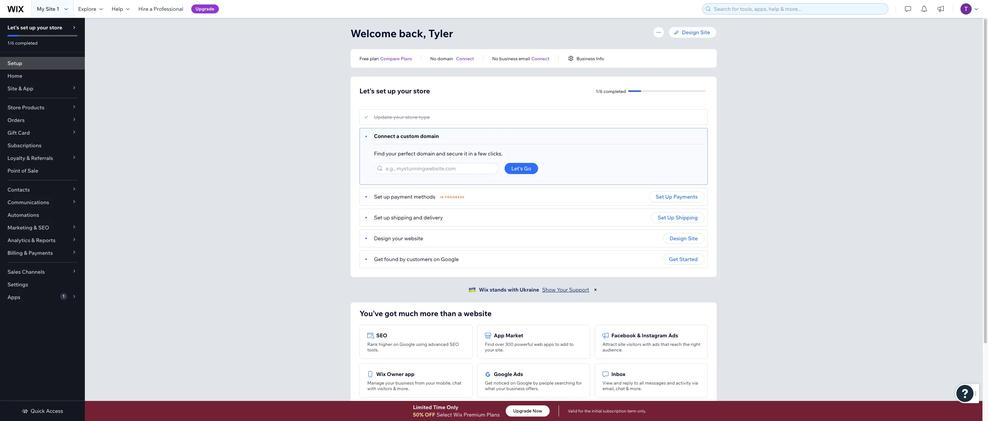 Task type: describe. For each thing, give the bounding box(es) containing it.
completed inside sidebar element
[[15, 40, 38, 46]]

info
[[596, 56, 604, 61]]

and down "inbox"
[[614, 380, 622, 386]]

get for get noticed on google by people searching for what your business offers.
[[485, 380, 493, 386]]

marketing inside popup button
[[7, 224, 32, 231]]

quick access button
[[22, 408, 63, 415]]

your inside get noticed on google by people searching for what your business offers.
[[496, 386, 505, 392]]

email marketing button
[[360, 402, 473, 421]]

upgrade for upgrade now
[[513, 408, 532, 414]]

your left perfect
[[386, 150, 397, 157]]

your down shipping
[[392, 235, 403, 242]]

explore
[[78, 6, 96, 12]]

contacts button
[[0, 184, 85, 196]]

methods
[[414, 194, 435, 200]]

perfect
[[398, 150, 416, 157]]

welcome back, tyler
[[351, 27, 453, 40]]

and left activity
[[667, 380, 675, 386]]

design site inside "design site" link
[[682, 29, 710, 36]]

on for seo
[[393, 342, 399, 347]]

financial tools
[[494, 410, 530, 417]]

find for find over 300 powerful web apps to add to your site.
[[485, 342, 494, 347]]

& for analytics & reports
[[636, 410, 640, 417]]

card
[[18, 130, 30, 136]]

to inside view and reply to all messages and activity via email, chat & more.
[[634, 380, 638, 386]]

Search for tools, apps, help & more... field
[[712, 4, 886, 14]]

let's inside let's go button
[[511, 165, 523, 172]]

show your support button
[[542, 287, 589, 293]]

& for analytics & reports
[[31, 237, 35, 244]]

shipping
[[676, 214, 698, 221]]

loyalty & referrals button
[[0, 152, 85, 165]]

support
[[569, 287, 589, 293]]

reports
[[36, 237, 56, 244]]

no for no business email
[[492, 56, 498, 61]]

delivery
[[424, 214, 443, 221]]

in
[[440, 195, 444, 199]]

site & app button
[[0, 82, 85, 95]]

over
[[495, 342, 504, 347]]

hire a professional link
[[134, 0, 188, 18]]

0 vertical spatial 1
[[57, 6, 59, 12]]

up inside sidebar element
[[29, 24, 36, 31]]

in
[[469, 150, 473, 157]]

wix inside limited time only 50% off select wix premium plans
[[453, 412, 462, 418]]

free
[[360, 56, 369, 61]]

set inside sidebar element
[[20, 24, 28, 31]]

marketing inside button
[[391, 410, 417, 417]]

your down owner
[[385, 380, 395, 386]]

1 vertical spatial store
[[413, 87, 430, 95]]

term
[[628, 409, 637, 414]]

payments for billing & payments
[[29, 250, 53, 256]]

plan
[[370, 56, 379, 61]]

tools.
[[367, 347, 379, 353]]

analytics for analytics & reports
[[612, 410, 635, 417]]

more
[[420, 309, 438, 318]]

compare plans link
[[380, 55, 412, 62]]

and left secure
[[436, 150, 445, 157]]

with inside 'manage your business from your mobile, chat with visitors & more.'
[[367, 386, 376, 392]]

than
[[440, 309, 456, 318]]

get noticed on google by people searching for what your business offers.
[[485, 380, 582, 392]]

0 vertical spatial on
[[434, 256, 440, 263]]

1 horizontal spatial with
[[508, 287, 519, 293]]

e.g., mystunningwebsite.com field
[[383, 163, 496, 174]]

got
[[385, 309, 397, 318]]

wix for wix stands with ukraine show your support
[[479, 287, 489, 293]]

help button
[[107, 0, 134, 18]]

1 vertical spatial completed
[[604, 88, 626, 94]]

hire
[[138, 6, 148, 12]]

valid for the initial subscription term only.
[[568, 409, 646, 414]]

activity
[[676, 380, 691, 386]]

started
[[679, 256, 698, 263]]

setup link
[[0, 57, 85, 70]]

& for marketing & seo
[[34, 224, 37, 231]]

1 horizontal spatial to
[[569, 342, 574, 347]]

loyalty
[[7, 155, 25, 162]]

higher
[[379, 342, 392, 347]]

settings
[[7, 281, 28, 288]]

0 vertical spatial domain
[[437, 56, 453, 61]]

my site 1
[[37, 6, 59, 12]]

communications button
[[0, 196, 85, 209]]

orders button
[[0, 114, 85, 127]]

google up noticed
[[494, 371, 512, 378]]

billing
[[7, 250, 23, 256]]

connect link for no domain connect
[[456, 55, 474, 62]]

reply
[[623, 380, 633, 386]]

sidebar element
[[0, 18, 85, 421]]

app
[[405, 371, 415, 378]]

1 vertical spatial 1/6
[[596, 88, 603, 94]]

get started
[[669, 256, 698, 263]]

professional
[[154, 6, 183, 12]]

only
[[447, 404, 459, 411]]

sale
[[28, 167, 38, 174]]

your right update at top left
[[393, 114, 404, 121]]

financial
[[494, 410, 516, 417]]

compare
[[380, 56, 400, 61]]

domain for custom
[[420, 133, 439, 140]]

find for find your perfect domain and secure it in a few clicks.
[[374, 150, 385, 157]]

analytics & reports button
[[0, 234, 85, 247]]

using
[[416, 342, 427, 347]]

market
[[506, 332, 523, 339]]

let's inside sidebar element
[[7, 24, 19, 31]]

gift
[[7, 130, 17, 136]]

business info
[[577, 56, 604, 61]]

sales channels button
[[0, 266, 85, 278]]

1 vertical spatial for
[[578, 409, 584, 414]]

rank
[[367, 342, 378, 347]]

inbox
[[612, 371, 626, 378]]

set for set up shipping
[[658, 214, 666, 221]]

view and reply to all messages and activity via email, chat & more.
[[603, 380, 698, 392]]

your inside sidebar element
[[37, 24, 48, 31]]

for inside get noticed on google by people searching for what your business offers.
[[576, 380, 582, 386]]

update your store type
[[374, 114, 430, 121]]

rank higher on google using advanced seo tools.
[[367, 342, 459, 353]]

loyalty & referrals
[[7, 155, 53, 162]]

set for set up payment methods
[[374, 194, 382, 200]]

more. inside 'manage your business from your mobile, chat with visitors & more.'
[[397, 386, 409, 392]]

financial tools button
[[477, 402, 590, 421]]

products
[[22, 104, 44, 111]]

setup
[[7, 60, 22, 67]]

marketing & seo
[[7, 224, 49, 231]]

limited time only 50% off select wix premium plans
[[413, 404, 500, 418]]

get for get found by customers on google
[[374, 256, 383, 263]]

of
[[21, 167, 26, 174]]

payment
[[391, 194, 413, 200]]

marketing & seo button
[[0, 221, 85, 234]]

& for facebook & instagram ads
[[637, 332, 641, 339]]

found
[[384, 256, 398, 263]]

& inside view and reply to all messages and activity via email, chat & more.
[[626, 386, 629, 392]]

help
[[112, 6, 123, 12]]

messages
[[645, 380, 666, 386]]

business inside 'manage your business from your mobile, chat with visitors & more.'
[[396, 380, 414, 386]]

email
[[519, 56, 530, 61]]

access
[[46, 408, 63, 415]]

google inside rank higher on google using advanced seo tools.
[[400, 342, 415, 347]]

a right in
[[474, 150, 477, 157]]

1 horizontal spatial 1/6 completed
[[596, 88, 626, 94]]



Task type: vqa. For each thing, say whether or not it's contained in the screenshot.
the right the 'Upgrade'
yes



Task type: locate. For each thing, give the bounding box(es) containing it.
valid
[[568, 409, 577, 414]]

go
[[524, 165, 531, 172]]

1 horizontal spatial website
[[464, 309, 492, 318]]

1 horizontal spatial marketing
[[391, 410, 417, 417]]

find left over
[[485, 342, 494, 347]]

1 vertical spatial design site
[[670, 235, 698, 242]]

0 vertical spatial let's
[[7, 24, 19, 31]]

get left noticed
[[485, 380, 493, 386]]

email marketing
[[376, 410, 417, 417]]

google inside get noticed on google by people searching for what your business offers.
[[517, 380, 532, 386]]

app market
[[494, 332, 523, 339]]

analytics & reports button
[[595, 402, 708, 421]]

0 vertical spatial wix
[[479, 287, 489, 293]]

1 horizontal spatial chat
[[616, 386, 625, 392]]

2 no from the left
[[492, 56, 498, 61]]

upgrade for upgrade
[[196, 6, 214, 12]]

let's
[[7, 24, 19, 31], [360, 87, 375, 95], [511, 165, 523, 172]]

2 vertical spatial let's
[[511, 165, 523, 172]]

0 horizontal spatial seo
[[38, 224, 49, 231]]

get
[[374, 256, 383, 263], [669, 256, 678, 263], [485, 380, 493, 386]]

1 vertical spatial let's
[[360, 87, 375, 95]]

visitors inside the attract site visitors with ads that reach the right audience.
[[627, 342, 641, 347]]

analytics left only.
[[612, 410, 635, 417]]

up for payments
[[665, 194, 672, 200]]

site
[[618, 342, 626, 347]]

marketing right email
[[391, 410, 417, 417]]

design
[[682, 29, 699, 36], [374, 235, 391, 242], [670, 235, 687, 242]]

mobile,
[[436, 380, 451, 386]]

0 vertical spatial by
[[400, 256, 406, 263]]

seo down automations link
[[38, 224, 49, 231]]

google left using
[[400, 342, 415, 347]]

on inside rank higher on google using advanced seo tools.
[[393, 342, 399, 347]]

1 vertical spatial ads
[[513, 371, 523, 378]]

no business email connect
[[492, 56, 549, 61]]

seo inside popup button
[[38, 224, 49, 231]]

set up payments
[[656, 194, 698, 200]]

set up update at top left
[[376, 87, 386, 95]]

site inside popup button
[[7, 85, 17, 92]]

2 horizontal spatial seo
[[450, 342, 459, 347]]

1 vertical spatial up
[[667, 214, 675, 221]]

1 horizontal spatial completed
[[604, 88, 626, 94]]

store down my site 1
[[49, 24, 62, 31]]

by left people
[[533, 380, 538, 386]]

secure
[[447, 150, 463, 157]]

find inside find over 300 powerful web apps to add to your site.
[[485, 342, 494, 347]]

1 vertical spatial plans
[[487, 412, 500, 418]]

0 horizontal spatial 1/6
[[7, 40, 14, 46]]

up up set up shipping
[[665, 194, 672, 200]]

completed down info
[[604, 88, 626, 94]]

0 horizontal spatial plans
[[401, 56, 412, 61]]

connect
[[456, 56, 474, 61], [531, 56, 549, 61], [374, 133, 395, 140]]

1 horizontal spatial app
[[494, 332, 504, 339]]

apps
[[544, 342, 554, 347]]

0 horizontal spatial 1
[[57, 6, 59, 12]]

2 horizontal spatial let's
[[511, 165, 523, 172]]

no down "tyler"
[[430, 56, 436, 61]]

your down my
[[37, 24, 48, 31]]

chat inside view and reply to all messages and activity via email, chat & more.
[[616, 386, 625, 392]]

0 horizontal spatial 1/6 completed
[[7, 40, 38, 46]]

for right searching
[[576, 380, 582, 386]]

automations
[[7, 212, 39, 218]]

1 horizontal spatial let's
[[360, 87, 375, 95]]

1/6 up setup
[[7, 40, 14, 46]]

free plan compare plans
[[360, 56, 412, 61]]

business down app at the left bottom of the page
[[396, 380, 414, 386]]

customers
[[407, 256, 432, 263]]

0 vertical spatial analytics
[[7, 237, 30, 244]]

up left payment
[[384, 194, 390, 200]]

to left the all on the right bottom of the page
[[634, 380, 638, 386]]

site inside button
[[688, 235, 698, 242]]

0 horizontal spatial completed
[[15, 40, 38, 46]]

0 vertical spatial ads
[[669, 332, 678, 339]]

ukraine
[[520, 287, 539, 293]]

1 vertical spatial the
[[585, 409, 591, 414]]

0 horizontal spatial more.
[[397, 386, 409, 392]]

design site link
[[669, 27, 717, 38]]

0 horizontal spatial app
[[23, 85, 33, 92]]

analytics & reports
[[7, 237, 56, 244]]

get started button
[[662, 254, 705, 265]]

1 vertical spatial upgrade
[[513, 408, 532, 414]]

up for shipping
[[667, 214, 675, 221]]

1 horizontal spatial set
[[376, 87, 386, 95]]

0 horizontal spatial website
[[404, 235, 423, 242]]

chat inside 'manage your business from your mobile, chat with visitors & more.'
[[452, 380, 462, 386]]

referrals
[[31, 155, 53, 162]]

wix for wix owner app
[[376, 371, 386, 378]]

the
[[683, 342, 690, 347], [585, 409, 591, 414]]

let's go button
[[505, 163, 538, 174]]

1 vertical spatial seo
[[376, 332, 387, 339]]

audience.
[[603, 347, 623, 353]]

& inside button
[[636, 410, 640, 417]]

business inside get noticed on google by people searching for what your business offers.
[[506, 386, 525, 392]]

1 horizontal spatial let's set up your store
[[360, 87, 430, 95]]

1 more. from the left
[[397, 386, 409, 392]]

0 vertical spatial with
[[508, 287, 519, 293]]

& for site & app
[[18, 85, 22, 92]]

1 horizontal spatial the
[[683, 342, 690, 347]]

your right from
[[426, 380, 435, 386]]

powerful
[[515, 342, 533, 347]]

analytics inside button
[[612, 410, 635, 417]]

up inside set up shipping 'button'
[[667, 214, 675, 221]]

2 horizontal spatial wix
[[479, 287, 489, 293]]

connect link for no business email connect
[[531, 55, 549, 62]]

manage
[[367, 380, 384, 386]]

gift card
[[7, 130, 30, 136]]

0 horizontal spatial marketing
[[7, 224, 32, 231]]

ads
[[652, 342, 660, 347]]

0 horizontal spatial by
[[400, 256, 406, 263]]

to
[[555, 342, 559, 347], [569, 342, 574, 347], [634, 380, 638, 386]]

& inside popup button
[[18, 85, 22, 92]]

your right what
[[496, 386, 505, 392]]

store up type
[[413, 87, 430, 95]]

for
[[576, 380, 582, 386], [578, 409, 584, 414]]

only.
[[638, 409, 646, 414]]

app up over
[[494, 332, 504, 339]]

1 vertical spatial domain
[[420, 133, 439, 140]]

what
[[485, 386, 495, 392]]

let's set up your store up the update your store type
[[360, 87, 430, 95]]

with inside the attract site visitors with ads that reach the right audience.
[[642, 342, 651, 347]]

tyler
[[428, 27, 453, 40]]

0 horizontal spatial connect
[[374, 133, 395, 140]]

payments inside dropdown button
[[29, 250, 53, 256]]

clicks.
[[488, 150, 503, 157]]

set up setup
[[20, 24, 28, 31]]

let's up update at top left
[[360, 87, 375, 95]]

the left the initial
[[585, 409, 591, 414]]

1 vertical spatial analytics
[[612, 410, 635, 417]]

0 vertical spatial marketing
[[7, 224, 32, 231]]

on for google ads
[[510, 380, 516, 386]]

1 vertical spatial find
[[485, 342, 494, 347]]

visitors right the site
[[627, 342, 641, 347]]

wix owner app
[[376, 371, 415, 378]]

0 vertical spatial for
[[576, 380, 582, 386]]

set inside 'button'
[[658, 214, 666, 221]]

site.
[[495, 347, 504, 353]]

1 connect link from the left
[[456, 55, 474, 62]]

plans right premium
[[487, 412, 500, 418]]

completed up setup
[[15, 40, 38, 46]]

design inside button
[[670, 235, 687, 242]]

0 horizontal spatial let's
[[7, 24, 19, 31]]

2 vertical spatial seo
[[450, 342, 459, 347]]

upgrade
[[196, 6, 214, 12], [513, 408, 532, 414]]

chat right mobile, at left
[[452, 380, 462, 386]]

0 horizontal spatial wix
[[376, 371, 386, 378]]

set up payments button
[[649, 191, 705, 202]]

0 vertical spatial the
[[683, 342, 690, 347]]

& inside 'manage your business from your mobile, chat with visitors & more.'
[[393, 386, 396, 392]]

set inside button
[[656, 194, 664, 200]]

up left shipping
[[667, 214, 675, 221]]

let's up setup
[[7, 24, 19, 31]]

0 horizontal spatial the
[[585, 409, 591, 414]]

by right found
[[400, 256, 406, 263]]

google ads
[[494, 371, 523, 378]]

marketing
[[7, 224, 32, 231], [391, 410, 417, 417]]

to right 'add'
[[569, 342, 574, 347]]

initial
[[592, 409, 602, 414]]

a
[[150, 6, 152, 12], [396, 133, 399, 140], [474, 150, 477, 157], [458, 309, 462, 318]]

1/6
[[7, 40, 14, 46], [596, 88, 603, 94]]

business left email
[[499, 56, 518, 61]]

0 vertical spatial design site
[[682, 29, 710, 36]]

0 horizontal spatial set
[[20, 24, 28, 31]]

1 horizontal spatial connect
[[456, 56, 474, 61]]

1 horizontal spatial upgrade
[[513, 408, 532, 414]]

2 horizontal spatial on
[[510, 380, 516, 386]]

searching
[[555, 380, 575, 386]]

your up the update your store type
[[397, 87, 412, 95]]

1 vertical spatial set
[[376, 87, 386, 95]]

design site inside design site button
[[670, 235, 698, 242]]

your
[[557, 287, 568, 293]]

get inside get noticed on google by people searching for what your business offers.
[[485, 380, 493, 386]]

1 vertical spatial app
[[494, 332, 504, 339]]

0 vertical spatial seo
[[38, 224, 49, 231]]

1 vertical spatial website
[[464, 309, 492, 318]]

up inside set up payments button
[[665, 194, 672, 200]]

0 vertical spatial up
[[665, 194, 672, 200]]

0 vertical spatial visitors
[[627, 342, 641, 347]]

0 horizontal spatial ads
[[513, 371, 523, 378]]

app
[[23, 85, 33, 92], [494, 332, 504, 339]]

1/6 down info
[[596, 88, 603, 94]]

your inside find over 300 powerful web apps to add to your site.
[[485, 347, 494, 353]]

2 horizontal spatial connect
[[531, 56, 549, 61]]

domain up find your perfect domain and secure it in a few clicks.
[[420, 133, 439, 140]]

store left type
[[405, 114, 418, 121]]

no left email
[[492, 56, 498, 61]]

1 no from the left
[[430, 56, 436, 61]]

set for set up payments
[[656, 194, 664, 200]]

and left delivery
[[413, 214, 423, 221]]

50%
[[413, 412, 424, 418]]

find your perfect domain and secure it in a few clicks.
[[374, 150, 503, 157]]

to left 'add'
[[555, 342, 559, 347]]

upgrade now button
[[506, 406, 550, 417]]

1 horizontal spatial connect link
[[531, 55, 549, 62]]

1 horizontal spatial visitors
[[627, 342, 641, 347]]

website up get found by customers on google
[[404, 235, 423, 242]]

payments up shipping
[[674, 194, 698, 200]]

seo up higher
[[376, 332, 387, 339]]

let's left go
[[511, 165, 523, 172]]

all
[[639, 380, 644, 386]]

find left perfect
[[374, 150, 385, 157]]

1 horizontal spatial 1/6
[[596, 88, 603, 94]]

more. left messages
[[630, 386, 642, 392]]

connect link
[[456, 55, 474, 62], [531, 55, 549, 62]]

payments inside button
[[674, 194, 698, 200]]

1 vertical spatial visitors
[[377, 386, 392, 392]]

the left right
[[683, 342, 690, 347]]

0 horizontal spatial to
[[555, 342, 559, 347]]

marketing down automations
[[7, 224, 32, 231]]

upgrade now
[[513, 408, 542, 414]]

0 vertical spatial upgrade
[[196, 6, 214, 12]]

business down google ads
[[506, 386, 525, 392]]

google down google ads
[[517, 380, 532, 386]]

google
[[441, 256, 459, 263], [400, 342, 415, 347], [494, 371, 512, 378], [517, 380, 532, 386]]

set up shipping
[[658, 214, 698, 221]]

get left started
[[669, 256, 678, 263]]

up left shipping
[[384, 214, 390, 221]]

2 connect link from the left
[[531, 55, 549, 62]]

set for set up shipping and delivery
[[374, 214, 382, 221]]

wix down only
[[453, 412, 462, 418]]

channels
[[22, 269, 45, 275]]

up up update at top left
[[388, 87, 396, 95]]

limited
[[413, 404, 432, 411]]

2 more. from the left
[[630, 386, 642, 392]]

subscriptions link
[[0, 139, 85, 152]]

analytics up billing at the bottom left
[[7, 237, 30, 244]]

0 horizontal spatial analytics
[[7, 237, 30, 244]]

get for get started
[[669, 256, 678, 263]]

set up shipping and delivery
[[374, 214, 443, 221]]

1/6 completed down info
[[596, 88, 626, 94]]

1/6 inside sidebar element
[[7, 40, 14, 46]]

progress
[[445, 195, 465, 199]]

store products button
[[0, 101, 85, 114]]

attract site visitors with ads that reach the right audience.
[[603, 342, 701, 353]]

1 horizontal spatial more.
[[630, 386, 642, 392]]

billing & payments button
[[0, 247, 85, 259]]

design site
[[682, 29, 710, 36], [670, 235, 698, 242]]

1 horizontal spatial payments
[[674, 194, 698, 200]]

a left custom
[[396, 133, 399, 140]]

on right higher
[[393, 342, 399, 347]]

the inside the attract site visitors with ads that reach the right audience.
[[683, 342, 690, 347]]

website right than
[[464, 309, 492, 318]]

tools
[[517, 410, 530, 417]]

analytics inside dropdown button
[[7, 237, 30, 244]]

1 horizontal spatial plans
[[487, 412, 500, 418]]

on down google ads
[[510, 380, 516, 386]]

for right valid
[[578, 409, 584, 414]]

1 down settings link
[[63, 294, 65, 299]]

let's set up your store down my
[[7, 24, 62, 31]]

0 horizontal spatial visitors
[[377, 386, 392, 392]]

let's go
[[511, 165, 531, 172]]

1 vertical spatial on
[[393, 342, 399, 347]]

update
[[374, 114, 392, 121]]

your left site.
[[485, 347, 494, 353]]

quick access
[[31, 408, 63, 415]]

app inside popup button
[[23, 85, 33, 92]]

plans inside limited time only 50% off select wix premium plans
[[487, 412, 500, 418]]

back,
[[399, 27, 426, 40]]

1 right my
[[57, 6, 59, 12]]

on right customers
[[434, 256, 440, 263]]

web
[[534, 342, 543, 347]]

get inside button
[[669, 256, 678, 263]]

1/6 completed inside sidebar element
[[7, 40, 38, 46]]

0 horizontal spatial upgrade
[[196, 6, 214, 12]]

analytics for analytics & reports
[[7, 237, 30, 244]]

ads up get noticed on google by people searching for what your business offers. at the bottom of the page
[[513, 371, 523, 378]]

domain for perfect
[[417, 150, 435, 157]]

facebook
[[612, 332, 636, 339]]

1 horizontal spatial wix
[[453, 412, 462, 418]]

0 horizontal spatial with
[[367, 386, 376, 392]]

set up payment methods
[[374, 194, 435, 200]]

google right customers
[[441, 256, 459, 263]]

1 inside sidebar element
[[63, 294, 65, 299]]

payments for set up payments
[[674, 194, 698, 200]]

0 vertical spatial completed
[[15, 40, 38, 46]]

no
[[430, 56, 436, 61], [492, 56, 498, 61]]

more. down app at the left bottom of the page
[[397, 386, 409, 392]]

more. inside view and reply to all messages and activity via email, chat & more.
[[630, 386, 642, 392]]

2 vertical spatial store
[[405, 114, 418, 121]]

wix up manage
[[376, 371, 386, 378]]

up up setup link
[[29, 24, 36, 31]]

1 vertical spatial marketing
[[391, 410, 417, 417]]

ads up the reach
[[669, 332, 678, 339]]

website
[[404, 235, 423, 242], [464, 309, 492, 318]]

0 vertical spatial plans
[[401, 56, 412, 61]]

show
[[542, 287, 556, 293]]

hire a professional
[[138, 6, 183, 12]]

off
[[425, 412, 435, 418]]

domain down "tyler"
[[437, 56, 453, 61]]

seo inside rank higher on google using advanced seo tools.
[[450, 342, 459, 347]]

seo right 'advanced'
[[450, 342, 459, 347]]

contacts
[[7, 186, 30, 193]]

get left found
[[374, 256, 383, 263]]

1/6 completed up setup
[[7, 40, 38, 46]]

set
[[374, 194, 382, 200], [656, 194, 664, 200], [374, 214, 382, 221], [658, 214, 666, 221]]

store inside sidebar element
[[49, 24, 62, 31]]

app down home link on the left
[[23, 85, 33, 92]]

set
[[20, 24, 28, 31], [376, 87, 386, 95]]

subscription
[[603, 409, 627, 414]]

a right than
[[458, 309, 462, 318]]

& for billing & payments
[[24, 250, 27, 256]]

1 vertical spatial 1
[[63, 294, 65, 299]]

1 vertical spatial wix
[[376, 371, 386, 378]]

2 horizontal spatial get
[[669, 256, 678, 263]]

1 horizontal spatial ads
[[669, 332, 678, 339]]

0 vertical spatial payments
[[674, 194, 698, 200]]

2 horizontal spatial to
[[634, 380, 638, 386]]

by inside get noticed on google by people searching for what your business offers.
[[533, 380, 538, 386]]

1 vertical spatial payments
[[29, 250, 53, 256]]

0 horizontal spatial chat
[[452, 380, 462, 386]]

wix left stands
[[479, 287, 489, 293]]

no for no domain
[[430, 56, 436, 61]]

visitors inside 'manage your business from your mobile, chat with visitors & more.'
[[377, 386, 392, 392]]

payments down analytics & reports dropdown button
[[29, 250, 53, 256]]

business
[[499, 56, 518, 61], [396, 380, 414, 386], [506, 386, 525, 392]]

domain right perfect
[[417, 150, 435, 157]]

point
[[7, 167, 20, 174]]

0 vertical spatial set
[[20, 24, 28, 31]]

0 horizontal spatial get
[[374, 256, 383, 263]]

view
[[603, 380, 613, 386]]

2 vertical spatial on
[[510, 380, 516, 386]]

let's set up your store inside sidebar element
[[7, 24, 62, 31]]

chat right email,
[[616, 386, 625, 392]]

up
[[665, 194, 672, 200], [667, 214, 675, 221]]

1 horizontal spatial find
[[485, 342, 494, 347]]

offers.
[[526, 386, 539, 392]]

a right hire
[[150, 6, 152, 12]]

0 vertical spatial website
[[404, 235, 423, 242]]

plans right compare in the top left of the page
[[401, 56, 412, 61]]

& for loyalty & referrals
[[26, 155, 30, 162]]

visitors down owner
[[377, 386, 392, 392]]

on inside get noticed on google by people searching for what your business offers.
[[510, 380, 516, 386]]

300
[[505, 342, 514, 347]]

0 vertical spatial app
[[23, 85, 33, 92]]



